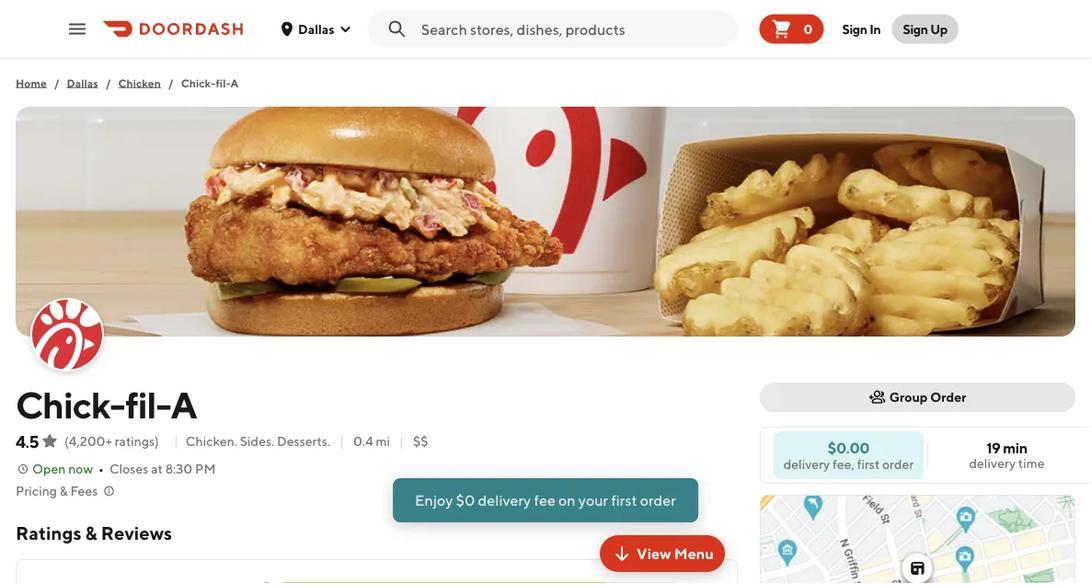 Task type: locate. For each thing, give the bounding box(es) containing it.
delivery right $0
[[478, 492, 531, 509]]

$$
[[413, 434, 428, 449]]

0 horizontal spatial order
[[640, 492, 676, 509]]

/ right home
[[54, 76, 59, 89]]

delivery for enjoy $0 delivery fee on your first order
[[478, 492, 531, 509]]

|
[[174, 434, 178, 449], [340, 434, 344, 449], [399, 434, 404, 449]]

1 vertical spatial fil-
[[125, 383, 171, 427]]

fil- up ratings)
[[125, 383, 171, 427]]

order up view
[[640, 492, 676, 509]]

2 horizontal spatial delivery
[[969, 456, 1016, 471]]

delivery left fee,
[[784, 456, 830, 472]]

0 horizontal spatial a
[[171, 383, 196, 427]]

on
[[559, 492, 576, 509]]

(4,200+
[[65, 434, 112, 449]]

0 vertical spatial chick-
[[181, 76, 216, 89]]

/
[[54, 76, 59, 89], [105, 76, 111, 89], [168, 76, 174, 89]]

(4,200+ ratings)
[[65, 434, 159, 449]]

dallas
[[298, 21, 335, 36], [67, 76, 98, 89]]

fees
[[70, 484, 98, 499]]

| left 0.4
[[340, 434, 344, 449]]

| up 8:30
[[174, 434, 178, 449]]

•
[[99, 461, 104, 477]]

1 sign from the left
[[842, 21, 868, 36]]

sign for sign up
[[903, 21, 928, 36]]

view
[[637, 545, 671, 563]]

pricing
[[16, 484, 57, 499]]

& inside button
[[60, 484, 68, 499]]

order right $0.00
[[882, 456, 914, 472]]

at
[[151, 461, 163, 477]]

1 horizontal spatial &
[[85, 523, 97, 544]]

0 vertical spatial fil-
[[216, 76, 231, 89]]

| right mi
[[399, 434, 404, 449]]

chick- right chicken
[[181, 76, 216, 89]]

/ right the chicken link
[[168, 76, 174, 89]]

open menu image
[[66, 18, 88, 40]]

chicken.
[[186, 434, 237, 449]]

first
[[857, 456, 880, 472], [611, 492, 637, 509]]

&
[[60, 484, 68, 499], [85, 523, 97, 544]]

pricing & fees
[[16, 484, 98, 499]]

mi
[[376, 434, 390, 449]]

closes
[[109, 461, 149, 477]]

0 vertical spatial a
[[231, 76, 239, 89]]

0 vertical spatial dallas
[[298, 21, 335, 36]]

2 horizontal spatial /
[[168, 76, 174, 89]]

0 horizontal spatial /
[[54, 76, 59, 89]]

time
[[1019, 456, 1045, 471]]

fee,
[[833, 456, 855, 472]]

1 horizontal spatial first
[[857, 456, 880, 472]]

order
[[882, 456, 914, 472], [640, 492, 676, 509]]

/ right dallas link
[[105, 76, 111, 89]]

1 vertical spatial first
[[611, 492, 637, 509]]

0 horizontal spatial delivery
[[478, 492, 531, 509]]

$0.00
[[828, 439, 870, 456]]

0.4
[[353, 434, 373, 449]]

ratings & reviews
[[16, 523, 172, 544]]

0 horizontal spatial sign
[[842, 21, 868, 36]]

1 / from the left
[[54, 76, 59, 89]]

0
[[804, 21, 813, 36]]

2 horizontal spatial |
[[399, 434, 404, 449]]

delivery for 19 min delivery time
[[969, 456, 1016, 471]]

your
[[579, 492, 608, 509]]

1 horizontal spatial delivery
[[784, 456, 830, 472]]

chick fil a image
[[16, 107, 1076, 337], [32, 300, 102, 370]]

1 vertical spatial &
[[85, 523, 97, 544]]

1 horizontal spatial sign
[[903, 21, 928, 36]]

delivery
[[969, 456, 1016, 471], [784, 456, 830, 472], [478, 492, 531, 509]]

fil- right the chicken link
[[216, 76, 231, 89]]

fil-
[[216, 76, 231, 89], [125, 383, 171, 427]]

first inside $0.00 delivery fee, first order
[[857, 456, 880, 472]]

sign left the in at the top of the page
[[842, 21, 868, 36]]

sign left up
[[903, 21, 928, 36]]

ratings)
[[115, 434, 159, 449]]

• closes at 8:30 pm
[[99, 461, 216, 477]]

3 / from the left
[[168, 76, 174, 89]]

0 horizontal spatial |
[[174, 434, 178, 449]]

0 horizontal spatial dallas
[[67, 76, 98, 89]]

sign up
[[903, 21, 948, 36]]

dallas link
[[67, 74, 98, 92]]

home / dallas / chicken / chick-fil-a
[[16, 76, 239, 89]]

chicken. sides. desserts. | 0.4 mi | $$
[[186, 434, 428, 449]]

1 horizontal spatial order
[[882, 456, 914, 472]]

0 vertical spatial order
[[882, 456, 914, 472]]

first right fee,
[[857, 456, 880, 472]]

$0.00 delivery fee, first order
[[784, 439, 914, 472]]

now
[[68, 461, 93, 477]]

dallas button
[[280, 21, 353, 36]]

chick-
[[181, 76, 216, 89], [16, 383, 125, 427]]

0 vertical spatial &
[[60, 484, 68, 499]]

sign in
[[842, 21, 881, 36]]

1 horizontal spatial |
[[340, 434, 344, 449]]

0 vertical spatial first
[[857, 456, 880, 472]]

sign
[[842, 21, 868, 36], [903, 21, 928, 36]]

1 horizontal spatial /
[[105, 76, 111, 89]]

sign for sign in
[[842, 21, 868, 36]]

& left fees
[[60, 484, 68, 499]]

0 horizontal spatial &
[[60, 484, 68, 499]]

$0
[[456, 492, 475, 509]]

desserts.
[[277, 434, 330, 449]]

2 sign from the left
[[903, 21, 928, 36]]

chicken link
[[118, 74, 161, 92]]

map region
[[681, 423, 1091, 583]]

a
[[231, 76, 239, 89], [171, 383, 196, 427]]

delivery inside 19 min delivery time
[[969, 456, 1016, 471]]

& right ratings
[[85, 523, 97, 544]]

chick- up (4,200+
[[16, 383, 125, 427]]

Store search: begin typing to search for stores available on DoorDash text field
[[421, 19, 730, 39]]

reviews
[[101, 523, 172, 544]]

1 horizontal spatial a
[[231, 76, 239, 89]]

0 horizontal spatial chick-
[[16, 383, 125, 427]]

view menu
[[637, 545, 714, 563]]

delivery left time
[[969, 456, 1016, 471]]

1 vertical spatial dallas
[[67, 76, 98, 89]]

pm
[[195, 461, 216, 477]]

first right your
[[611, 492, 637, 509]]

open
[[32, 461, 66, 477]]

4.5
[[16, 432, 39, 451]]

19
[[987, 439, 1001, 457]]

menu
[[674, 545, 714, 563]]



Task type: vqa. For each thing, say whether or not it's contained in the screenshot.
$$
yes



Task type: describe. For each thing, give the bounding box(es) containing it.
group order
[[890, 390, 967, 405]]

chick-fil-a
[[16, 383, 196, 427]]

1 vertical spatial a
[[171, 383, 196, 427]]

expand store hours button
[[765, 559, 1071, 583]]

chicken
[[118, 76, 161, 89]]

sign up link
[[892, 14, 959, 44]]

group order button
[[760, 383, 1076, 412]]

1 horizontal spatial chick-
[[181, 76, 216, 89]]

2 | from the left
[[340, 434, 344, 449]]

order inside $0.00 delivery fee, first order
[[882, 456, 914, 472]]

enjoy $0 delivery fee on your first order
[[415, 492, 676, 509]]

up
[[931, 21, 948, 36]]

0 horizontal spatial first
[[611, 492, 637, 509]]

ratings
[[16, 523, 81, 544]]

in
[[870, 21, 881, 36]]

expand store hours image
[[1038, 577, 1060, 583]]

home link
[[16, 74, 47, 92]]

3 | from the left
[[399, 434, 404, 449]]

1 vertical spatial order
[[640, 492, 676, 509]]

8:30
[[165, 461, 193, 477]]

order
[[931, 390, 967, 405]]

0 button
[[760, 14, 824, 44]]

1 horizontal spatial dallas
[[298, 21, 335, 36]]

fee
[[534, 492, 556, 509]]

group
[[890, 390, 928, 405]]

1 horizontal spatial fil-
[[216, 76, 231, 89]]

view menu button
[[600, 536, 725, 572]]

sides.
[[240, 434, 275, 449]]

2 / from the left
[[105, 76, 111, 89]]

& for pricing
[[60, 484, 68, 499]]

min
[[1003, 439, 1028, 457]]

delivery inside $0.00 delivery fee, first order
[[784, 456, 830, 472]]

1 | from the left
[[174, 434, 178, 449]]

19 min delivery time
[[969, 439, 1045, 471]]

enjoy
[[415, 492, 453, 509]]

home
[[16, 76, 47, 89]]

0 horizontal spatial fil-
[[125, 383, 171, 427]]

sign in link
[[831, 11, 892, 47]]

& for ratings
[[85, 523, 97, 544]]

1 vertical spatial chick-
[[16, 383, 125, 427]]

open now
[[32, 461, 93, 477]]

pricing & fees button
[[16, 482, 116, 501]]



